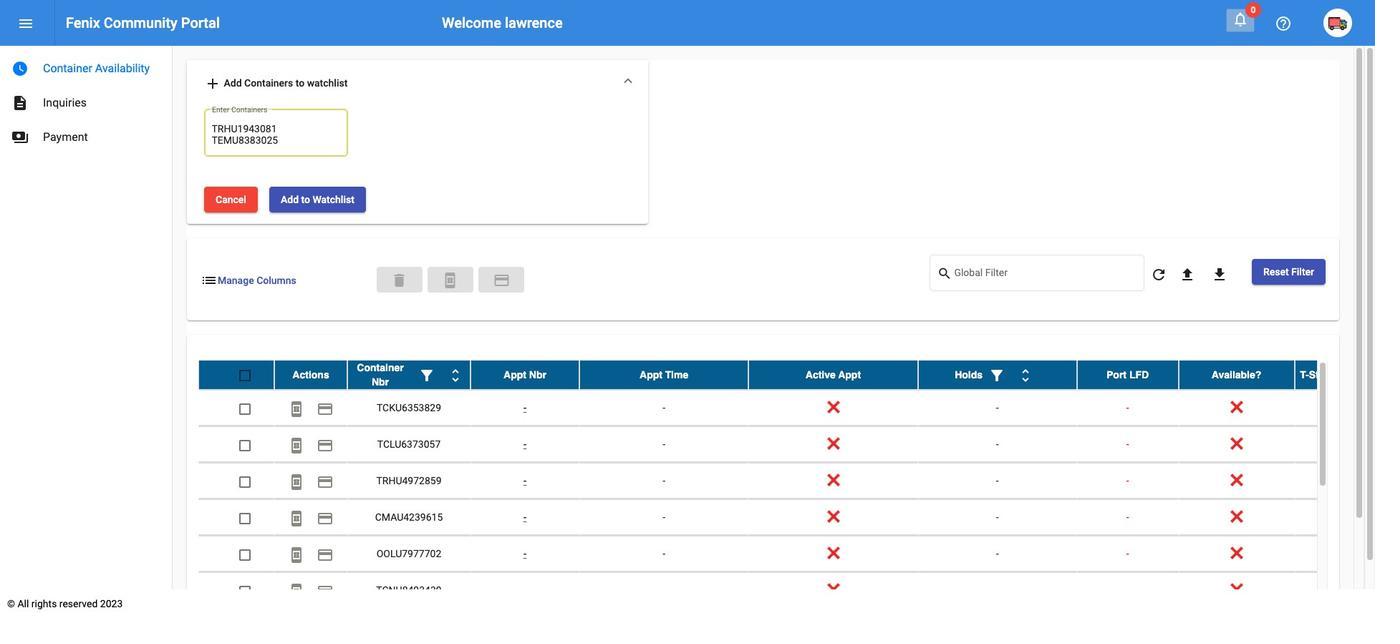 Task type: locate. For each thing, give the bounding box(es) containing it.
to inside button
[[301, 194, 310, 206]]

unfold_more right holds filter_alt
[[1017, 368, 1034, 385]]

2023
[[100, 599, 123, 610]]

1 vertical spatial add
[[281, 194, 299, 206]]

1 horizontal spatial filter_alt button
[[983, 361, 1011, 390]]

0 horizontal spatial nbr
[[372, 377, 389, 389]]

0 horizontal spatial filter_alt
[[418, 368, 436, 385]]

manage
[[218, 275, 254, 287]]

appt for appt time
[[640, 370, 663, 381]]

1 horizontal spatial appt
[[640, 370, 663, 381]]

no color image containing file_download
[[1211, 266, 1228, 283]]

payment button for trhu4972859
[[311, 467, 340, 496]]

no color image inside file_upload button
[[1179, 266, 1196, 283]]

add
[[204, 75, 221, 93]]

state
[[1309, 370, 1334, 381]]

payment
[[493, 272, 510, 289], [317, 401, 334, 418], [317, 437, 334, 455], [317, 474, 334, 491], [317, 511, 334, 528], [317, 547, 334, 564], [317, 584, 334, 601]]

reserved
[[59, 599, 98, 610]]

payment button for oolu7977702
[[311, 540, 340, 569]]

no color image containing menu
[[17, 15, 34, 32]]

- link for tclu6373057
[[523, 439, 527, 451]]

1 appt from the left
[[504, 370, 526, 381]]

unfold_more button right holds filter_alt
[[1011, 361, 1040, 390]]

file_download
[[1211, 266, 1228, 283]]

container for availability
[[43, 62, 92, 75]]

add add containers to watchlist
[[204, 75, 348, 93]]

no color image containing unfold_more
[[447, 368, 464, 385]]

add inside button
[[281, 194, 299, 206]]

fenix community portal
[[66, 14, 220, 32]]

columns
[[257, 275, 296, 287]]

availability
[[95, 62, 150, 75]]

unfold_more
[[447, 368, 464, 385], [1017, 368, 1034, 385]]

0 horizontal spatial appt
[[504, 370, 526, 381]]

no color image containing watch_later
[[11, 60, 29, 77]]

- link for trhu4972859
[[523, 476, 527, 487]]

1 row from the top
[[198, 361, 1375, 391]]

tclu6373057
[[377, 439, 441, 451]]

©
[[7, 599, 15, 610]]

container up inquiries
[[43, 62, 92, 75]]

❌
[[827, 403, 840, 414], [1230, 403, 1243, 414], [827, 439, 840, 451], [1230, 439, 1243, 451], [827, 476, 840, 487], [1230, 476, 1243, 487], [827, 512, 840, 524], [1230, 512, 1243, 524], [827, 549, 840, 560], [1230, 549, 1243, 560], [827, 586, 840, 597], [1230, 586, 1243, 597]]

2 horizontal spatial appt
[[838, 370, 861, 381]]

container up tcku6353829
[[357, 363, 404, 374]]

0 vertical spatial add
[[224, 77, 242, 89]]

filter_alt button for holds
[[983, 361, 1011, 390]]

no color image containing notifications_none
[[1232, 11, 1249, 28]]

payment for tcku6353829
[[317, 401, 334, 418]]

payment for tcnu8493439
[[317, 584, 334, 601]]

active appt
[[806, 370, 861, 381]]

no color image inside navigation
[[11, 60, 29, 77]]

add to watchlist button
[[269, 187, 366, 213]]

filter_alt
[[418, 368, 436, 385], [989, 368, 1006, 385]]

1 vertical spatial container
[[357, 363, 404, 374]]

1 unfold_more from the left
[[447, 368, 464, 385]]

watchlist
[[313, 194, 355, 206]]

1 horizontal spatial container
[[357, 363, 404, 374]]

0 horizontal spatial container
[[43, 62, 92, 75]]

no color image containing description
[[11, 95, 29, 112]]

payment button for tcku6353829
[[311, 394, 340, 423]]

-
[[523, 403, 527, 414], [663, 403, 666, 414], [996, 403, 999, 414], [1127, 403, 1129, 414], [523, 439, 527, 451], [663, 439, 666, 451], [996, 439, 999, 451], [1127, 439, 1129, 451], [523, 476, 527, 487], [663, 476, 666, 487], [996, 476, 999, 487], [1127, 476, 1129, 487], [523, 512, 527, 524], [663, 512, 666, 524], [996, 512, 999, 524], [1127, 512, 1129, 524], [523, 549, 527, 560], [663, 549, 666, 560], [996, 549, 999, 560], [1127, 549, 1129, 560]]

no color image inside notifications_none popup button
[[1232, 11, 1249, 28]]

1 horizontal spatial filter_alt
[[989, 368, 1006, 385]]

container nbr
[[357, 363, 404, 389]]

2 appt from the left
[[640, 370, 663, 381]]

port lfd
[[1107, 370, 1149, 381]]

unfold_more left appt nbr
[[447, 368, 464, 385]]

0 vertical spatial container
[[43, 62, 92, 75]]

0 horizontal spatial column header
[[347, 361, 471, 390]]

filter_alt button
[[413, 361, 441, 390], [983, 361, 1011, 390]]

2 unfold_more button from the left
[[1011, 361, 1040, 390]]

tcnu8493439
[[376, 586, 442, 597]]

- link for oolu7977702
[[523, 549, 527, 560]]

2 row from the top
[[198, 391, 1375, 427]]

no color image inside book_online button
[[288, 584, 305, 601]]

appt
[[504, 370, 526, 381], [640, 370, 663, 381], [838, 370, 861, 381]]

unfold_more button
[[441, 361, 470, 390], [1011, 361, 1040, 390]]

1 horizontal spatial unfold_more
[[1017, 368, 1034, 385]]

nbr
[[529, 370, 547, 381], [372, 377, 389, 389]]

add right add
[[224, 77, 242, 89]]

no color image for payment button related to tcnu8493439
[[317, 584, 334, 601]]

appt for appt nbr
[[504, 370, 526, 381]]

no color image containing add
[[204, 75, 221, 93]]

1 horizontal spatial column header
[[918, 361, 1077, 390]]

appt inside 'column header'
[[504, 370, 526, 381]]

3 - link from the top
[[523, 476, 527, 487]]

lfd
[[1130, 370, 1149, 381]]

container for nbr
[[357, 363, 404, 374]]

search
[[937, 266, 952, 281]]

grid
[[198, 361, 1375, 619]]

None text field
[[212, 122, 341, 148]]

menu
[[17, 15, 34, 32]]

navigation
[[0, 46, 172, 155]]

payment for cmau4239615
[[317, 511, 334, 528]]

0 horizontal spatial add
[[224, 77, 242, 89]]

add left watchlist
[[281, 194, 299, 206]]

appt time column header
[[580, 361, 749, 390]]

1 horizontal spatial unfold_more button
[[1011, 361, 1040, 390]]

add
[[224, 77, 242, 89], [281, 194, 299, 206]]

book_online button
[[428, 267, 474, 293], [282, 394, 311, 423], [282, 431, 311, 459], [282, 467, 311, 496], [282, 504, 311, 533], [282, 540, 311, 569], [282, 577, 311, 606]]

no color image inside refresh button
[[1150, 266, 1168, 283]]

no color image containing file_upload
[[1179, 266, 1196, 283]]

1 filter_alt button from the left
[[413, 361, 441, 390]]

no color image inside unfold_more button
[[1017, 368, 1034, 385]]

containers
[[244, 77, 293, 89]]

1 unfold_more button from the left
[[441, 361, 470, 390]]

holds
[[955, 370, 983, 381]]

notifications_none button
[[1226, 9, 1255, 32]]

book_online
[[442, 272, 459, 289], [288, 401, 305, 418], [288, 437, 305, 455], [288, 474, 305, 491], [288, 511, 305, 528], [288, 547, 305, 564], [288, 584, 305, 601]]

2 filter_alt button from the left
[[983, 361, 1011, 390]]

0 horizontal spatial filter_alt button
[[413, 361, 441, 390]]

no color image for tcnu8493439's book_online button
[[288, 584, 305, 601]]

appt nbr column header
[[471, 361, 580, 390]]

no color image containing search
[[937, 266, 954, 283]]

- link
[[523, 403, 527, 414], [523, 439, 527, 451], [523, 476, 527, 487], [523, 512, 527, 524], [523, 549, 527, 560]]

4 - link from the top
[[523, 512, 527, 524]]

1 - link from the top
[[523, 403, 527, 414]]

1 vertical spatial to
[[301, 194, 310, 206]]

filter_alt up tcku6353829
[[418, 368, 436, 385]]

1 horizontal spatial add
[[281, 194, 299, 206]]

payment button
[[479, 267, 525, 293], [311, 394, 340, 423], [311, 431, 340, 459], [311, 467, 340, 496], [311, 504, 340, 533], [311, 540, 340, 569], [311, 577, 340, 606]]

no color image for unfold_more button related to holds
[[1017, 368, 1034, 385]]

no color image
[[1232, 11, 1249, 28], [17, 15, 34, 32], [1275, 15, 1292, 32], [204, 75, 221, 93], [11, 95, 29, 112], [11, 129, 29, 146], [937, 266, 954, 283], [1150, 266, 1168, 283], [1211, 266, 1228, 283], [201, 272, 218, 289], [418, 368, 436, 385], [447, 368, 464, 385], [989, 368, 1006, 385], [288, 401, 305, 418], [288, 437, 305, 455], [317, 437, 334, 455], [288, 474, 305, 491], [288, 511, 305, 528], [317, 511, 334, 528], [288, 547, 305, 564], [317, 547, 334, 564]]

0 horizontal spatial unfold_more
[[447, 368, 464, 385]]

0 vertical spatial to
[[296, 77, 305, 89]]

no color image containing help_outline
[[1275, 15, 1292, 32]]

no color image containing unfold_more
[[1017, 368, 1034, 385]]

1 horizontal spatial nbr
[[529, 370, 547, 381]]

active appt column header
[[749, 361, 918, 390]]

unfold_more button up tcku6353829
[[441, 361, 470, 390]]

no color image containing refresh
[[1150, 266, 1168, 283]]

0 horizontal spatial unfold_more button
[[441, 361, 470, 390]]

cancel button
[[204, 187, 258, 213]]

t-
[[1300, 370, 1309, 381]]

rights
[[31, 599, 57, 610]]

Global Watchlist Filter field
[[954, 270, 1137, 282]]

fenix
[[66, 14, 100, 32]]

4 row from the top
[[198, 464, 1375, 500]]

no color image
[[11, 60, 29, 77], [1179, 266, 1196, 283], [442, 272, 459, 289], [493, 272, 510, 289], [1017, 368, 1034, 385], [317, 401, 334, 418], [317, 474, 334, 491], [288, 584, 305, 601], [317, 584, 334, 601]]

nbr inside appt nbr 'column header'
[[529, 370, 547, 381]]

tcku6353829
[[377, 403, 441, 414]]

row
[[198, 361, 1375, 391], [198, 391, 1375, 427], [198, 427, 1375, 464], [198, 464, 1375, 500], [198, 500, 1375, 537], [198, 537, 1375, 573], [198, 573, 1375, 610]]

5 - link from the top
[[523, 549, 527, 560]]

1 filter_alt from the left
[[418, 368, 436, 385]]

community
[[104, 14, 177, 32]]

nbr inside container nbr
[[372, 377, 389, 389]]

no color image for payment button associated with tcku6353829
[[317, 401, 334, 418]]

cmau4239615
[[375, 512, 443, 524]]

list
[[201, 272, 218, 289]]

filter_alt right holds
[[989, 368, 1006, 385]]

cell
[[1295, 391, 1375, 426], [1295, 427, 1375, 463], [1295, 464, 1375, 500], [1295, 500, 1375, 536], [1295, 537, 1375, 573], [471, 573, 580, 609], [580, 573, 749, 609], [918, 573, 1077, 609], [1077, 573, 1179, 609], [1295, 573, 1375, 609]]

2 - link from the top
[[523, 439, 527, 451]]

active
[[806, 370, 836, 381]]

file_download button
[[1206, 260, 1234, 288]]

7 row from the top
[[198, 573, 1375, 610]]

delete image
[[391, 272, 409, 289]]

book_online button for trhu4972859
[[282, 467, 311, 496]]

container inside row
[[357, 363, 404, 374]]

container
[[43, 62, 92, 75], [357, 363, 404, 374]]

2 unfold_more from the left
[[1017, 368, 1034, 385]]

to
[[296, 77, 305, 89], [301, 194, 310, 206]]

column header
[[347, 361, 471, 390], [918, 361, 1077, 390]]

filter_alt button for container nbr
[[413, 361, 441, 390]]

© all rights reserved 2023
[[7, 599, 123, 610]]



Task type: describe. For each thing, give the bounding box(es) containing it.
refresh
[[1150, 266, 1168, 283]]

notifications_none
[[1232, 11, 1249, 28]]

payment for tclu6373057
[[317, 437, 334, 455]]

actions
[[292, 370, 329, 381]]

payment for oolu7977702
[[317, 547, 334, 564]]

available?
[[1212, 370, 1262, 381]]

welcome lawrence
[[442, 14, 563, 32]]

all
[[18, 599, 29, 610]]

reset
[[1264, 267, 1289, 278]]

no color image for payment button related to trhu4972859
[[317, 474, 334, 491]]

row containing filter_alt
[[198, 361, 1375, 391]]

watch_later
[[11, 60, 29, 77]]

- link for cmau4239615
[[523, 512, 527, 524]]

2 column header from the left
[[918, 361, 1077, 390]]

filter
[[1292, 267, 1314, 278]]

no color image containing payments
[[11, 129, 29, 146]]

book_online for oolu7977702
[[288, 547, 305, 564]]

t-state
[[1300, 370, 1334, 381]]

appt nbr
[[504, 370, 547, 381]]

payment
[[43, 130, 88, 144]]

grid containing filter_alt
[[198, 361, 1375, 619]]

port lfd column header
[[1077, 361, 1179, 390]]

3 appt from the left
[[838, 370, 861, 381]]

refresh button
[[1145, 260, 1173, 288]]

no color image for file_upload button
[[1179, 266, 1196, 283]]

nbr for container nbr
[[372, 377, 389, 389]]

inquiries
[[43, 96, 87, 110]]

book_online button for tclu6373057
[[282, 431, 311, 459]]

menu button
[[11, 9, 40, 37]]

payment for trhu4972859
[[317, 474, 334, 491]]

delete button
[[377, 267, 423, 293]]

no color image inside file_download button
[[1211, 266, 1228, 283]]

6 row from the top
[[198, 537, 1375, 573]]

list manage columns
[[201, 272, 296, 289]]

welcome
[[442, 14, 501, 32]]

navigation containing watch_later
[[0, 46, 172, 155]]

t-state column header
[[1295, 361, 1375, 390]]

help_outline button
[[1269, 9, 1298, 37]]

add to watchlist
[[281, 194, 355, 206]]

cancel
[[216, 194, 246, 206]]

trhu4972859
[[376, 476, 442, 487]]

watchlist
[[307, 77, 348, 89]]

book_online for tcku6353829
[[288, 401, 305, 418]]

available? column header
[[1179, 361, 1295, 390]]

container availability
[[43, 62, 150, 75]]

unfold_more button for holds
[[1011, 361, 1040, 390]]

book_online for tcnu8493439
[[288, 584, 305, 601]]

book_online for cmau4239615
[[288, 511, 305, 528]]

payment button for tclu6373057
[[311, 431, 340, 459]]

reset filter button
[[1252, 260, 1326, 285]]

payment button for cmau4239615
[[311, 504, 340, 533]]

lawrence
[[505, 14, 563, 32]]

file_upload
[[1179, 266, 1196, 283]]

2 filter_alt from the left
[[989, 368, 1006, 385]]

oolu7977702
[[377, 549, 441, 560]]

no color image containing list
[[201, 272, 218, 289]]

unfold_more for holds
[[1017, 368, 1034, 385]]

3 row from the top
[[198, 427, 1375, 464]]

5 row from the top
[[198, 500, 1375, 537]]

to inside add add containers to watchlist
[[296, 77, 305, 89]]

port
[[1107, 370, 1127, 381]]

book_online button for tcnu8493439
[[282, 577, 311, 606]]

no color image inside help_outline 'popup button'
[[1275, 15, 1292, 32]]

appt time
[[640, 370, 689, 381]]

book_online for trhu4972859
[[288, 474, 305, 491]]

help_outline
[[1275, 15, 1292, 32]]

book_online button for oolu7977702
[[282, 540, 311, 569]]

file_upload button
[[1173, 260, 1202, 288]]

nbr for appt nbr
[[529, 370, 547, 381]]

actions column header
[[274, 361, 347, 390]]

book_online button for tcku6353829
[[282, 394, 311, 423]]

no color image inside menu button
[[17, 15, 34, 32]]

time
[[665, 370, 689, 381]]

payment button for tcnu8493439
[[311, 577, 340, 606]]

add inside add add containers to watchlist
[[224, 77, 242, 89]]

payments
[[11, 129, 29, 146]]

holds filter_alt
[[955, 368, 1006, 385]]

description
[[11, 95, 29, 112]]

book_online for tclu6373057
[[288, 437, 305, 455]]

- link for tcku6353829
[[523, 403, 527, 414]]

unfold_more button for container nbr
[[441, 361, 470, 390]]

reset filter
[[1264, 267, 1314, 278]]

delete
[[391, 272, 409, 289]]

unfold_more for container nbr
[[447, 368, 464, 385]]

portal
[[181, 14, 220, 32]]

book_online button for cmau4239615
[[282, 504, 311, 533]]

1 column header from the left
[[347, 361, 471, 390]]



Task type: vqa. For each thing, say whether or not it's contained in the screenshot.


